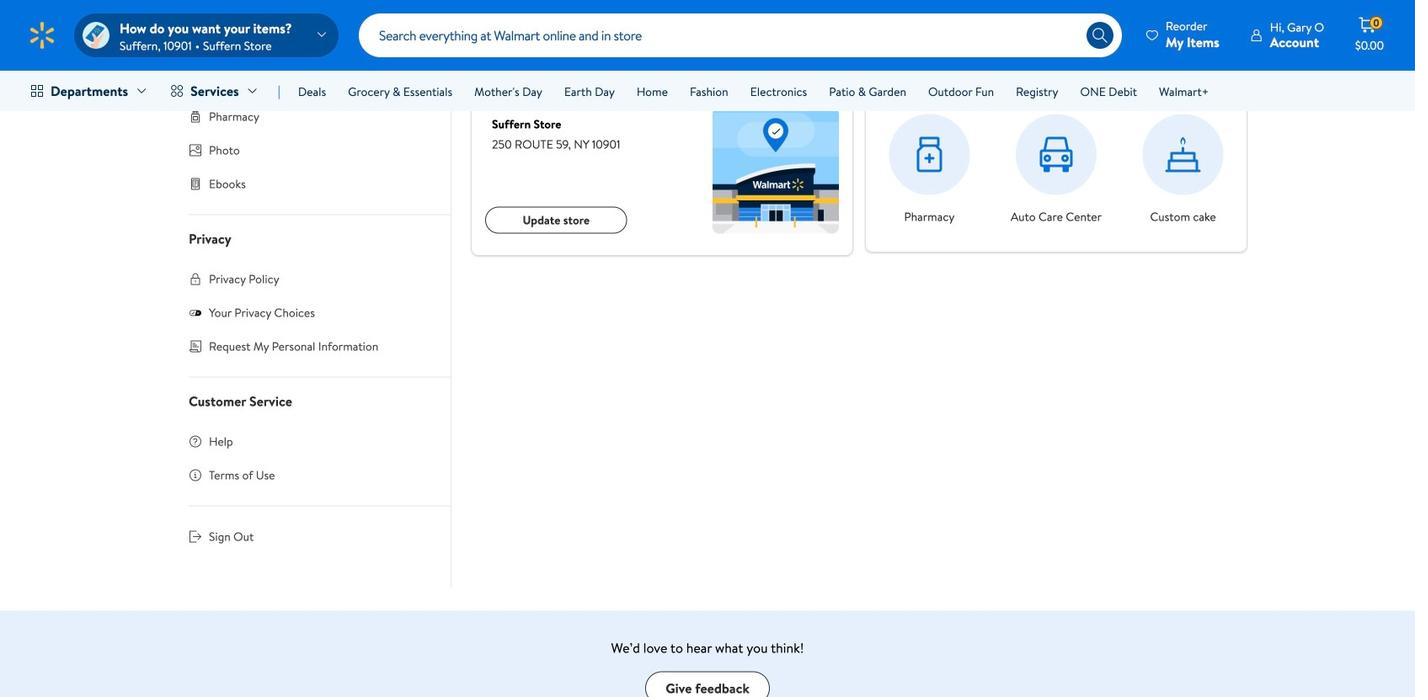 Task type: describe. For each thing, give the bounding box(es) containing it.
search icon image
[[1092, 27, 1109, 44]]

Walmart Site-Wide search field
[[359, 13, 1122, 57]]



Task type: locate. For each thing, give the bounding box(es) containing it.
Search search field
[[359, 13, 1122, 57]]

icon image
[[189, 306, 202, 320]]

 image
[[83, 22, 110, 49]]

walmart homepage image
[[27, 20, 57, 51]]



Task type: vqa. For each thing, say whether or not it's contained in the screenshot.
Hisense
no



